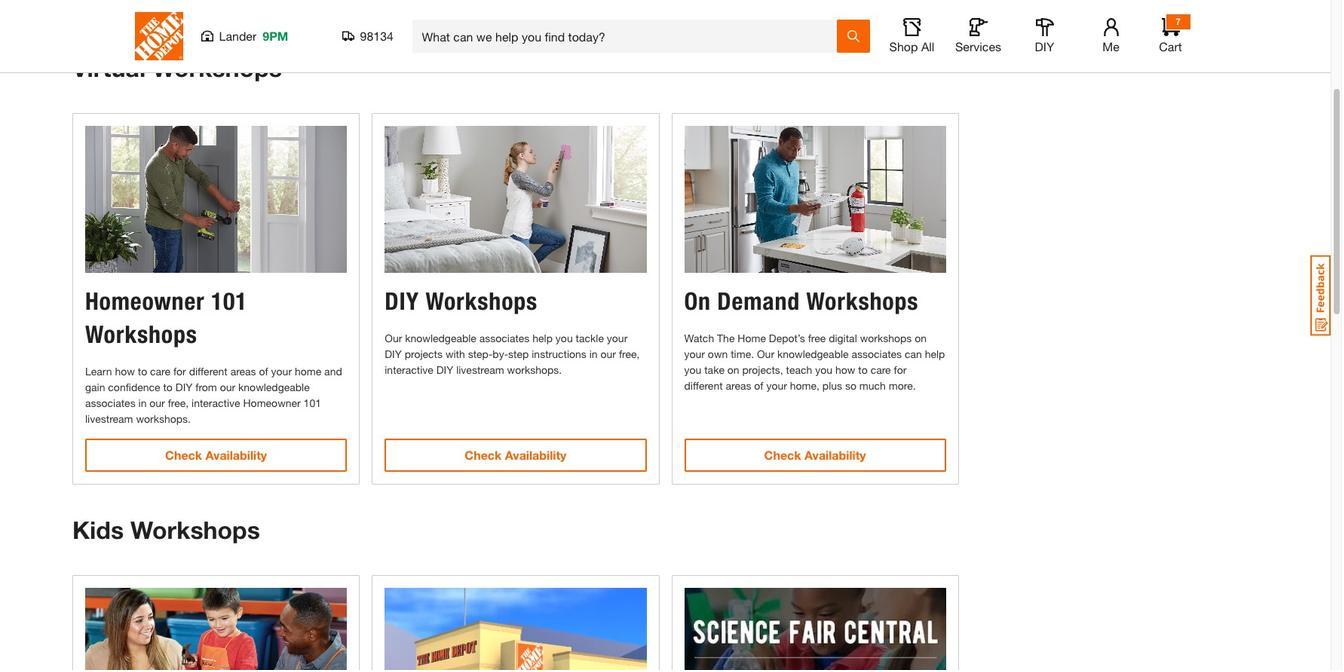 Task type: vqa. For each thing, say whether or not it's contained in the screenshot.
Check
yes



Task type: locate. For each thing, give the bounding box(es) containing it.
1 vertical spatial take
[[705, 364, 725, 377]]

and
[[172, 6, 195, 22], [324, 365, 342, 378]]

much inside "watch the home depot's free digital workshops on your own time. our knowledgeable associates can help you take on projects, teach you how to care for different areas of your home, plus so much more."
[[860, 380, 886, 393]]

home, up diy button
[[1030, 0, 1068, 5]]

time.
[[731, 348, 754, 361]]

2 horizontal spatial interactive
[[385, 364, 434, 377]]

areas down time.
[[726, 380, 752, 393]]

areas left home
[[231, 365, 256, 378]]

2 vertical spatial areas
[[726, 380, 752, 393]]

1 horizontal spatial teach
[[787, 364, 813, 377]]

0 vertical spatial more.
[[1157, 0, 1192, 5]]

check
[[165, 448, 202, 463], [465, 448, 502, 463], [765, 448, 802, 463]]

7
[[1176, 16, 1181, 27]]

1 horizontal spatial knowledgeable
[[405, 332, 477, 345]]

2 vertical spatial livestream
[[85, 413, 133, 426]]

0 vertical spatial knowledgeable
[[405, 332, 477, 345]]

associates
[[481, 0, 545, 5], [480, 332, 530, 345], [852, 348, 902, 361], [85, 397, 136, 410]]

0 vertical spatial areas
[[948, 0, 981, 5]]

0 vertical spatial plus
[[1072, 0, 1098, 5]]

much up me button
[[1120, 0, 1154, 5]]

0 horizontal spatial check availability
[[165, 448, 267, 463]]

different inside the with the home depot's free, interactive livestream workshops, our associates can help you take on projects, teach you how to care for different areas of your home, plus so much more. see what's available and register today.
[[894, 0, 944, 5]]

1 horizontal spatial can
[[905, 348, 922, 361]]

for inside "watch the home depot's free digital workshops on your own time. our knowledgeable associates can help you take on projects, teach you how to care for different areas of your home, plus so much more."
[[894, 364, 907, 377]]

1 horizontal spatial home
[[738, 332, 766, 345]]

0 vertical spatial much
[[1120, 0, 1154, 5]]

1 horizontal spatial for
[[874, 0, 891, 5]]

of inside "watch the home depot's free digital workshops on your own time. our knowledgeable associates can help you take on projects, teach you how to care for different areas of your home, plus so much more."
[[755, 380, 764, 393]]

lander
[[219, 29, 257, 43]]

so down digital
[[846, 380, 857, 393]]

cart 7
[[1160, 16, 1183, 54]]

0 vertical spatial homeowner
[[85, 287, 205, 316]]

plus down digital
[[823, 380, 843, 393]]

workshops
[[152, 54, 282, 82], [426, 287, 538, 316], [807, 287, 919, 316], [85, 320, 197, 350], [131, 516, 260, 545]]

1 vertical spatial 101
[[304, 397, 321, 410]]

depot's inside the with the home depot's free, interactive livestream workshops, our associates can help you take on projects, teach you how to care for different areas of your home, plus so much more. see what's available and register today.
[[170, 0, 217, 5]]

2 horizontal spatial how
[[836, 364, 856, 377]]

0 horizontal spatial availability
[[206, 448, 267, 463]]

0 vertical spatial depot's
[[170, 0, 217, 5]]

0 horizontal spatial help
[[533, 332, 553, 345]]

workshops. down step
[[507, 364, 562, 377]]

0 horizontal spatial different
[[189, 365, 228, 378]]

in down tackle
[[590, 348, 598, 361]]

1 horizontal spatial more.
[[1157, 0, 1192, 5]]

home for watch
[[738, 332, 766, 345]]

2 vertical spatial of
[[755, 380, 764, 393]]

1 vertical spatial help
[[533, 332, 553, 345]]

knowledgeable inside learn how to care for different areas of your home and gain confidence to diy from our knowledgeable associates in our free, interactive homeowner 101 livestream workshops.
[[238, 381, 310, 394]]

diy down 'with'
[[437, 364, 454, 377]]

diy inside learn how to care for different areas of your home and gain confidence to diy from our knowledgeable associates in our free, interactive homeowner 101 livestream workshops.
[[176, 381, 193, 394]]

diy
[[1036, 39, 1055, 54], [385, 287, 419, 316], [385, 348, 402, 361], [437, 364, 454, 377], [176, 381, 193, 394]]

2 horizontal spatial of
[[984, 0, 996, 5]]

0 vertical spatial so
[[1101, 0, 1116, 5]]

0 vertical spatial can
[[549, 0, 571, 5]]

our inside the with the home depot's free, interactive livestream workshops, our associates can help you take on projects, teach you how to care for different areas of your home, plus so much more. see what's available and register today.
[[457, 0, 477, 5]]

on up what can we help you find today? search field
[[660, 0, 676, 5]]

1 horizontal spatial of
[[755, 380, 764, 393]]

own
[[708, 348, 728, 361]]

with
[[72, 0, 100, 5]]

1 vertical spatial of
[[259, 365, 268, 378]]

1 vertical spatial different
[[189, 365, 228, 378]]

availability
[[206, 448, 267, 463], [505, 448, 567, 463], [805, 448, 867, 463]]

0 vertical spatial workshops.
[[507, 364, 562, 377]]

so up me button
[[1101, 0, 1116, 5]]

for
[[874, 0, 891, 5], [894, 364, 907, 377], [173, 365, 186, 378]]

knowledgeable up 'with'
[[405, 332, 477, 345]]

0 horizontal spatial care
[[150, 365, 171, 378]]

1 check availability from the left
[[165, 448, 267, 463]]

0 horizontal spatial the
[[104, 0, 126, 5]]

1 vertical spatial can
[[905, 348, 922, 361]]

our inside our knowledgeable associates help you tackle your diy projects with step-by-step instructions in our free, interactive diy livestream workshops.
[[601, 348, 616, 361]]

plus up me button
[[1072, 0, 1098, 5]]

free, inside our knowledgeable associates help you tackle your diy projects with step-by-step instructions in our free, interactive diy livestream workshops.
[[619, 348, 640, 361]]

help inside "watch the home depot's free digital workshops on your own time. our knowledgeable associates can help you take on projects, teach you how to care for different areas of your home, plus so much more."
[[925, 348, 946, 361]]

and inside the with the home depot's free, interactive livestream workshops, our associates can help you take on projects, teach you how to care for different areas of your home, plus so much more. see what's available and register today.
[[172, 6, 195, 22]]

take down own
[[705, 364, 725, 377]]

more. inside the with the home depot's free, interactive livestream workshops, our associates can help you take on projects, teach you how to care for different areas of your home, plus so much more. see what's available and register today.
[[1157, 0, 1192, 5]]

on down time.
[[728, 364, 740, 377]]

home inside the with the home depot's free, interactive livestream workshops, our associates can help you take on projects, teach you how to care for different areas of your home, plus so much more. see what's available and register today.
[[130, 0, 167, 5]]

and left register
[[172, 6, 195, 22]]

today.
[[248, 6, 285, 22]]

different inside "watch the home depot's free digital workshops on your own time. our knowledgeable associates can help you take on projects, teach you how to care for different areas of your home, plus so much more."
[[685, 380, 723, 393]]

1 check from the left
[[165, 448, 202, 463]]

our down tackle
[[601, 348, 616, 361]]

learn how to care for different areas of your home and gain confidence to diy from our knowledgeable associates in our free, interactive homeowner 101 livestream workshops.
[[85, 365, 342, 426]]

2 horizontal spatial knowledgeable
[[778, 348, 849, 361]]

livestream
[[317, 0, 379, 5], [457, 364, 504, 377], [85, 413, 133, 426]]

workshops.
[[507, 364, 562, 377], [136, 413, 191, 426]]

0 horizontal spatial home
[[130, 0, 167, 5]]

to
[[828, 0, 841, 5], [859, 364, 868, 377], [138, 365, 147, 378], [163, 381, 173, 394]]

shop
[[890, 39, 918, 54]]

our
[[385, 332, 402, 345], [757, 348, 775, 361]]

more. down the workshops
[[889, 380, 916, 393]]

1 horizontal spatial availability
[[505, 448, 567, 463]]

0 vertical spatial 101
[[211, 287, 248, 316]]

0 horizontal spatial areas
[[231, 365, 256, 378]]

areas up services button
[[948, 0, 981, 5]]

1 horizontal spatial free,
[[221, 0, 247, 5]]

3 availability from the left
[[805, 448, 867, 463]]

the inside the with the home depot's free, interactive livestream workshops, our associates can help you take on projects, teach you how to care for different areas of your home, plus so much more. see what's available and register today.
[[104, 0, 126, 5]]

on right the workshops
[[915, 332, 927, 345]]

0 vertical spatial home
[[130, 0, 167, 5]]

0 horizontal spatial can
[[549, 0, 571, 5]]

2 horizontal spatial availability
[[805, 448, 867, 463]]

interactive
[[251, 0, 314, 5], [385, 364, 434, 377], [192, 397, 240, 410]]

interactive up today. at the top of the page
[[251, 0, 314, 5]]

home up available at the top of the page
[[130, 0, 167, 5]]

0 vertical spatial projects,
[[679, 0, 732, 5]]

1 vertical spatial projects,
[[743, 364, 784, 377]]

2 check availability from the left
[[465, 448, 567, 463]]

plus inside "watch the home depot's free digital workshops on your own time. our knowledgeable associates can help you take on projects, teach you how to care for different areas of your home, plus so much more."
[[823, 380, 843, 393]]

knowledgeable down free
[[778, 348, 849, 361]]

1 horizontal spatial 101
[[304, 397, 321, 410]]

knowledgeable
[[405, 332, 477, 345], [778, 348, 849, 361], [238, 381, 310, 394]]

interactive inside learn how to care for different areas of your home and gain confidence to diy from our knowledgeable associates in our free, interactive homeowner 101 livestream workshops.
[[192, 397, 240, 410]]

home, down free
[[790, 380, 820, 393]]

for up shop all button
[[874, 0, 891, 5]]

2 horizontal spatial livestream
[[457, 364, 504, 377]]

cart
[[1160, 39, 1183, 54]]

0 vertical spatial home,
[[1030, 0, 1068, 5]]

plus
[[1072, 0, 1098, 5], [823, 380, 843, 393]]

0 horizontal spatial take
[[631, 0, 656, 5]]

for inside learn how to care for different areas of your home and gain confidence to diy from our knowledgeable associates in our free, interactive homeowner 101 livestream workshops.
[[173, 365, 186, 378]]

take up what can we help you find today? search field
[[631, 0, 656, 5]]

livestream down gain
[[85, 413, 133, 426]]

more.
[[1157, 0, 1192, 5], [889, 380, 916, 393]]

the for with
[[104, 0, 126, 5]]

step-
[[468, 348, 493, 361]]

check availability for demand
[[765, 448, 867, 463]]

different down own
[[685, 380, 723, 393]]

1 vertical spatial areas
[[231, 365, 256, 378]]

in
[[590, 348, 598, 361], [138, 397, 147, 410]]

the inside "watch the home depot's free digital workshops on your own time. our knowledgeable associates can help you take on projects, teach you how to care for different areas of your home, plus so much more."
[[717, 332, 735, 345]]

2 horizontal spatial free,
[[619, 348, 640, 361]]

2 vertical spatial on
[[728, 364, 740, 377]]

projects
[[405, 348, 443, 361]]

you
[[605, 0, 627, 5], [773, 0, 795, 5], [556, 332, 573, 345], [685, 364, 702, 377], [816, 364, 833, 377]]

help
[[575, 0, 601, 5], [533, 332, 553, 345], [925, 348, 946, 361]]

in inside our knowledgeable associates help you tackle your diy projects with step-by-step instructions in our free, interactive diy livestream workshops.
[[590, 348, 598, 361]]

2 availability from the left
[[505, 448, 567, 463]]

0 horizontal spatial our
[[385, 332, 402, 345]]

our
[[457, 0, 477, 5], [601, 348, 616, 361], [220, 381, 235, 394], [150, 397, 165, 410]]

livestream up 98134 button
[[317, 0, 379, 5]]

teach
[[736, 0, 769, 5], [787, 364, 813, 377]]

register
[[199, 6, 244, 22]]

the up what's
[[104, 0, 126, 5]]

what's
[[72, 6, 111, 22]]

on
[[660, 0, 676, 5], [915, 332, 927, 345], [728, 364, 740, 377]]

different
[[894, 0, 944, 5], [189, 365, 228, 378], [685, 380, 723, 393]]

livestream down step-
[[457, 364, 504, 377]]

1 vertical spatial home
[[738, 332, 766, 345]]

take
[[631, 0, 656, 5], [705, 364, 725, 377]]

3 check from the left
[[765, 448, 802, 463]]

our right "workshops,"
[[457, 0, 477, 5]]

interactive down projects
[[385, 364, 434, 377]]

your
[[1000, 0, 1027, 5], [607, 332, 628, 345], [685, 348, 705, 361], [271, 365, 292, 378], [767, 380, 788, 393]]

depot's up register
[[170, 0, 217, 5]]

homeowner
[[85, 287, 205, 316], [243, 397, 301, 410]]

workshops for kids workshops
[[131, 516, 260, 545]]

our knowledgeable associates help you tackle your diy projects with step-by-step instructions in our free, interactive diy livestream workshops.
[[385, 332, 640, 377]]

interactive inside the with the home depot's free, interactive livestream workshops, our associates can help you take on projects, teach you how to care for different areas of your home, plus so much more. see what's available and register today.
[[251, 0, 314, 5]]

help inside our knowledgeable associates help you tackle your diy projects with step-by-step instructions in our free, interactive diy livestream workshops.
[[533, 332, 553, 345]]

1 horizontal spatial check availability button
[[385, 439, 647, 473]]

free, inside the with the home depot's free, interactive livestream workshops, our associates can help you take on projects, teach you how to care for different areas of your home, plus so much more. see what's available and register today.
[[221, 0, 247, 5]]

care inside learn how to care for different areas of your home and gain confidence to diy from our knowledgeable associates in our free, interactive homeowner 101 livestream workshops.
[[150, 365, 171, 378]]

the
[[104, 0, 126, 5], [717, 332, 735, 345]]

0 vertical spatial livestream
[[317, 0, 379, 5]]

1 vertical spatial depot's
[[769, 332, 806, 345]]

2 check from the left
[[465, 448, 502, 463]]

workshops inside the homeowner 101 workshops
[[85, 320, 197, 350]]

all
[[922, 39, 935, 54]]

2 check availability button from the left
[[385, 439, 647, 473]]

of
[[984, 0, 996, 5], [259, 365, 268, 378], [755, 380, 764, 393]]

1 vertical spatial home,
[[790, 380, 820, 393]]

1 vertical spatial so
[[846, 380, 857, 393]]

1 horizontal spatial workshops.
[[507, 364, 562, 377]]

0 vertical spatial our
[[385, 332, 402, 345]]

how inside the with the home depot's free, interactive livestream workshops, our associates can help you take on projects, teach you how to care for different areas of your home, plus so much more. see what's available and register today.
[[799, 0, 825, 5]]

0 vertical spatial free,
[[221, 0, 247, 5]]

1 horizontal spatial and
[[324, 365, 342, 378]]

kids workshops
[[72, 516, 260, 545]]

our right from
[[220, 381, 235, 394]]

1 check availability button from the left
[[85, 439, 347, 473]]

1 vertical spatial plus
[[823, 380, 843, 393]]

0 vertical spatial take
[[631, 0, 656, 5]]

different up from
[[189, 365, 228, 378]]

depot's left free
[[769, 332, 806, 345]]

0 horizontal spatial of
[[259, 365, 268, 378]]

2 vertical spatial help
[[925, 348, 946, 361]]

2 horizontal spatial different
[[894, 0, 944, 5]]

knowledgeable down home
[[238, 381, 310, 394]]

the up own
[[717, 332, 735, 345]]

help inside the with the home depot's free, interactive livestream workshops, our associates can help you take on projects, teach you how to care for different areas of your home, plus so much more. see what's available and register today.
[[575, 0, 601, 5]]

diy left from
[[176, 381, 193, 394]]

to inside the with the home depot's free, interactive livestream workshops, our associates can help you take on projects, teach you how to care for different areas of your home, plus so much more. see what's available and register today.
[[828, 0, 841, 5]]

home up time.
[[738, 332, 766, 345]]

3 check availability button from the left
[[685, 439, 947, 473]]

virtual workshops
[[72, 54, 282, 82]]

interactive inside our knowledgeable associates help you tackle your diy projects with step-by-step instructions in our free, interactive diy livestream workshops.
[[385, 364, 434, 377]]

0 horizontal spatial projects,
[[679, 0, 732, 5]]

0 horizontal spatial on
[[660, 0, 676, 5]]

from
[[196, 381, 217, 394]]

our down confidence
[[150, 397, 165, 410]]

1 horizontal spatial areas
[[726, 380, 752, 393]]

1 horizontal spatial check availability
[[465, 448, 567, 463]]

1 horizontal spatial homeowner
[[243, 397, 301, 410]]

check for workshops
[[465, 448, 502, 463]]

1 vertical spatial free,
[[619, 348, 640, 361]]

home inside "watch the home depot's free digital workshops on your own time. our knowledgeable associates can help you take on projects, teach you how to care for different areas of your home, plus so much more."
[[738, 332, 766, 345]]

home, inside "watch the home depot's free digital workshops on your own time. our knowledgeable associates can help you take on projects, teach you how to care for different areas of your home, plus so much more."
[[790, 380, 820, 393]]

depot's inside "watch the home depot's free digital workshops on your own time. our knowledgeable associates can help you take on projects, teach you how to care for different areas of your home, plus so much more."
[[769, 332, 806, 345]]

0 horizontal spatial livestream
[[85, 413, 133, 426]]

check availability button
[[85, 439, 347, 473], [385, 439, 647, 473], [685, 439, 947, 473]]

free,
[[221, 0, 247, 5], [619, 348, 640, 361], [168, 397, 189, 410]]

1 availability from the left
[[206, 448, 267, 463]]

care inside "watch the home depot's free digital workshops on your own time. our knowledgeable associates can help you take on projects, teach you how to care for different areas of your home, plus so much more."
[[871, 364, 891, 377]]

for down the homeowner 101 workshops
[[173, 365, 186, 378]]

home, inside the with the home depot's free, interactive livestream workshops, our associates can help you take on projects, teach you how to care for different areas of your home, plus so much more. see what's available and register today.
[[1030, 0, 1068, 5]]

and right home
[[324, 365, 342, 378]]

depot's for free
[[769, 332, 806, 345]]

0 horizontal spatial check availability button
[[85, 439, 347, 473]]

in down confidence
[[138, 397, 147, 410]]

98134
[[360, 29, 394, 43]]

your inside learn how to care for different areas of your home and gain confidence to diy from our knowledgeable associates in our free, interactive homeowner 101 livestream workshops.
[[271, 365, 292, 378]]

and inside learn how to care for different areas of your home and gain confidence to diy from our knowledgeable associates in our free, interactive homeowner 101 livestream workshops.
[[324, 365, 342, 378]]

more. up 7
[[1157, 0, 1192, 5]]

teach inside "watch the home depot's free digital workshops on your own time. our knowledgeable associates can help you take on projects, teach you how to care for different areas of your home, plus so much more."
[[787, 364, 813, 377]]

3 check availability from the left
[[765, 448, 867, 463]]

projects,
[[679, 0, 732, 5], [743, 364, 784, 377]]

home,
[[1030, 0, 1068, 5], [790, 380, 820, 393]]

1 vertical spatial in
[[138, 397, 147, 410]]

0 vertical spatial interactive
[[251, 0, 314, 5]]

can
[[549, 0, 571, 5], [905, 348, 922, 361]]

0 horizontal spatial and
[[172, 6, 195, 22]]

1 horizontal spatial in
[[590, 348, 598, 361]]

1 vertical spatial interactive
[[385, 364, 434, 377]]

your inside our knowledgeable associates help you tackle your diy projects with step-by-step instructions in our free, interactive diy livestream workshops.
[[607, 332, 628, 345]]

availability for on demand workshops
[[805, 448, 867, 463]]

so
[[1101, 0, 1116, 5], [846, 380, 857, 393]]

2 horizontal spatial for
[[894, 364, 907, 377]]

depot's
[[170, 0, 217, 5], [769, 332, 806, 345]]

0 horizontal spatial knowledgeable
[[238, 381, 310, 394]]

for down the workshops
[[894, 364, 907, 377]]

so inside the with the home depot's free, interactive livestream workshops, our associates can help you take on projects, teach you how to care for different areas of your home, plus so much more. see what's available and register today.
[[1101, 0, 1116, 5]]

much
[[1120, 0, 1154, 5], [860, 380, 886, 393]]

diy left me
[[1036, 39, 1055, 54]]

101 inside learn how to care for different areas of your home and gain confidence to diy from our knowledgeable associates in our free, interactive homeowner 101 livestream workshops.
[[304, 397, 321, 410]]

0 horizontal spatial homeowner
[[85, 287, 205, 316]]

1 horizontal spatial plus
[[1072, 0, 1098, 5]]

0 horizontal spatial check
[[165, 448, 202, 463]]

services button
[[955, 18, 1003, 54]]

1 horizontal spatial check
[[465, 448, 502, 463]]

depot's for free,
[[170, 0, 217, 5]]

lander 9pm
[[219, 29, 288, 43]]

101
[[211, 287, 248, 316], [304, 397, 321, 410]]

watch
[[685, 332, 715, 345]]

1 vertical spatial livestream
[[457, 364, 504, 377]]

0 horizontal spatial in
[[138, 397, 147, 410]]

learn
[[85, 365, 112, 378]]

care
[[844, 0, 870, 5], [871, 364, 891, 377], [150, 365, 171, 378]]

0 vertical spatial and
[[172, 6, 195, 22]]

gain
[[85, 381, 105, 394]]

more. inside "watch the home depot's free digital workshops on your own time. our knowledgeable associates can help you take on projects, teach you how to care for different areas of your home, plus so much more."
[[889, 380, 916, 393]]

interactive down from
[[192, 397, 240, 410]]

how
[[799, 0, 825, 5], [836, 364, 856, 377], [115, 365, 135, 378]]

1 horizontal spatial the
[[717, 332, 735, 345]]

0 horizontal spatial plus
[[823, 380, 843, 393]]

areas
[[948, 0, 981, 5], [231, 365, 256, 378], [726, 380, 752, 393]]

workshops. down confidence
[[136, 413, 191, 426]]

1 vertical spatial much
[[860, 380, 886, 393]]

you inside our knowledgeable associates help you tackle your diy projects with step-by-step instructions in our free, interactive diy livestream workshops.
[[556, 332, 573, 345]]

1 vertical spatial homeowner
[[243, 397, 301, 410]]

on inside the with the home depot's free, interactive livestream workshops, our associates can help you take on projects, teach you how to care for different areas of your home, plus so much more. see what's available and register today.
[[660, 0, 676, 5]]

0 vertical spatial different
[[894, 0, 944, 5]]

1 vertical spatial our
[[757, 348, 775, 361]]

much down the workshops
[[860, 380, 886, 393]]

2 vertical spatial free,
[[168, 397, 189, 410]]

different up shop all button
[[894, 0, 944, 5]]

diy left projects
[[385, 348, 402, 361]]

tackle
[[576, 332, 604, 345]]

homeowner inside learn how to care for different areas of your home and gain confidence to diy from our knowledgeable associates in our free, interactive homeowner 101 livestream workshops.
[[243, 397, 301, 410]]

2 in. flex putty knife image
[[385, 126, 647, 273]]

check availability
[[165, 448, 267, 463], [465, 448, 567, 463], [765, 448, 867, 463]]

0 horizontal spatial 101
[[211, 287, 248, 316]]

how inside "watch the home depot's free digital workshops on your own time. our knowledgeable associates can help you take on projects, teach you how to care for different areas of your home, plus so much more."
[[836, 364, 856, 377]]

workshops. inside our knowledgeable associates help you tackle your diy projects with step-by-step instructions in our free, interactive diy livestream workshops.
[[507, 364, 562, 377]]

home
[[130, 0, 167, 5], [738, 332, 766, 345]]

workshops
[[861, 332, 912, 345]]



Task type: describe. For each thing, give the bounding box(es) containing it.
by-
[[493, 348, 509, 361]]

check for demand
[[765, 448, 802, 463]]

feedback link image
[[1311, 255, 1332, 336]]

workshops,
[[383, 0, 453, 5]]

on demand workshops
[[685, 287, 919, 316]]

workshops for virtual workshops
[[152, 54, 282, 82]]

the for watch
[[717, 332, 735, 345]]

check availability for 101
[[165, 448, 267, 463]]

projects, inside "watch the home depot's free digital workshops on your own time. our knowledgeable associates can help you take on projects, teach you how to care for different areas of your home, plus so much more."
[[743, 364, 784, 377]]

of inside the with the home depot's free, interactive livestream workshops, our associates can help you take on projects, teach you how to care for different areas of your home, plus so much more. see what's available and register today.
[[984, 0, 996, 5]]

workshops. inside learn how to care for different areas of your home and gain confidence to diy from our knowledgeable associates in our free, interactive homeowner 101 livestream workshops.
[[136, 413, 191, 426]]

home
[[295, 365, 322, 378]]

much inside the with the home depot's free, interactive livestream workshops, our associates can help you take on projects, teach you how to care for different areas of your home, plus so much more. see what's available and register today.
[[1120, 0, 1154, 5]]

shop all button
[[888, 18, 937, 54]]

diy inside diy button
[[1036, 39, 1055, 54]]

areas inside "watch the home depot's free digital workshops on your own time. our knowledgeable associates can help you take on projects, teach you how to care for different areas of your home, plus so much more."
[[726, 380, 752, 393]]

check availability for workshops
[[465, 448, 567, 463]]

plus inside the with the home depot's free, interactive livestream workshops, our associates can help you take on projects, teach you how to care for different areas of your home, plus so much more. see what's available and register today.
[[1072, 0, 1098, 5]]

areas inside the with the home depot's free, interactive livestream workshops, our associates can help you take on projects, teach you how to care for different areas of your home, plus so much more. see what's available and register today.
[[948, 0, 981, 5]]

home for with
[[130, 0, 167, 5]]

kids
[[72, 516, 124, 545]]

see
[[1196, 0, 1219, 5]]

2 horizontal spatial on
[[915, 332, 927, 345]]

livestream inside learn how to care for different areas of your home and gain confidence to diy from our knowledgeable associates in our free, interactive homeowner 101 livestream workshops.
[[85, 413, 133, 426]]

care inside the with the home depot's free, interactive livestream workshops, our associates can help you take on projects, teach you how to care for different areas of your home, plus so much more. see what's available and register today.
[[844, 0, 870, 5]]

homeowner 101 workshops
[[85, 287, 248, 350]]

98134 button
[[342, 29, 394, 44]]

availability for homeowner 101 workshops
[[206, 448, 267, 463]]

diy workshops
[[385, 287, 538, 316]]

your inside the with the home depot's free, interactive livestream workshops, our associates can help you take on projects, teach you how to care for different areas of your home, plus so much more. see what's available and register today.
[[1000, 0, 1027, 5]]

check availability button for 101
[[85, 439, 347, 473]]

1 horizontal spatial on
[[728, 364, 740, 377]]

how inside learn how to care for different areas of your home and gain confidence to diy from our knowledgeable associates in our free, interactive homeowner 101 livestream workshops.
[[115, 365, 135, 378]]

digital
[[829, 332, 858, 345]]

take inside "watch the home depot's free digital workshops on your own time. our knowledgeable associates can help you take on projects, teach you how to care for different areas of your home, plus so much more."
[[705, 364, 725, 377]]

check availability button for demand
[[685, 439, 947, 473]]

areas inside learn how to care for different areas of your home and gain confidence to diy from our knowledgeable associates in our free, interactive homeowner 101 livestream workshops.
[[231, 365, 256, 378]]

in inside learn how to care for different areas of your home and gain confidence to diy from our knowledgeable associates in our free, interactive homeowner 101 livestream workshops.
[[138, 397, 147, 410]]

watch the home depot's free digital workshops on your own time. our knowledgeable associates can help you take on projects, teach you how to care for different areas of your home, plus so much more.
[[685, 332, 946, 393]]

services
[[956, 39, 1002, 54]]

projects, inside the with the home depot's free, interactive livestream workshops, our associates can help you take on projects, teach you how to care for different areas of your home, plus so much more. see what's available and register today.
[[679, 0, 732, 5]]

on
[[685, 287, 711, 316]]

of inside learn how to care for different areas of your home and gain confidence to diy from our knowledgeable associates in our free, interactive homeowner 101 livestream workshops.
[[259, 365, 268, 378]]

check for 101
[[165, 448, 202, 463]]

knowledgeable inside our knowledgeable associates help you tackle your diy projects with step-by-step instructions in our free, interactive diy livestream workshops.
[[405, 332, 477, 345]]

associates inside the with the home depot's free, interactive livestream workshops, our associates can help you take on projects, teach you how to care for different areas of your home, plus so much more. see what's available and register today.
[[481, 0, 545, 5]]

diy up projects
[[385, 287, 419, 316]]

our inside "watch the home depot's free digital workshops on your own time. our knowledgeable associates can help you take on projects, teach you how to care for different areas of your home, plus so much more."
[[757, 348, 775, 361]]

me
[[1103, 39, 1120, 54]]

9pm
[[263, 29, 288, 43]]

101 inside the homeowner 101 workshops
[[211, 287, 248, 316]]

take inside the with the home depot's free, interactive livestream workshops, our associates can help you take on projects, teach you how to care for different areas of your home, plus so much more. see what's available and register today.
[[631, 0, 656, 5]]

associates inside learn how to care for different areas of your home and gain confidence to diy from our knowledgeable associates in our free, interactive homeowner 101 livestream workshops.
[[85, 397, 136, 410]]

to inside "watch the home depot's free digital workshops on your own time. our knowledgeable associates can help you take on projects, teach you how to care for different areas of your home, plus so much more."
[[859, 364, 868, 377]]

available
[[115, 6, 168, 22]]

knowledgeable inside "watch the home depot's free digital workshops on your own time. our knowledgeable associates can help you take on projects, teach you how to care for different areas of your home, plus so much more."
[[778, 348, 849, 361]]

instructions
[[532, 348, 587, 361]]

teach inside the with the home depot's free, interactive livestream workshops, our associates can help you take on projects, teach you how to care for different areas of your home, plus so much more. see what's available and register today.
[[736, 0, 769, 5]]

belleview venetian bronze single cylinder door handleset with cove door knob featuring smartkey security image
[[85, 126, 347, 273]]

so inside "watch the home depot's free digital workshops on your own time. our knowledgeable associates can help you take on projects, teach you how to care for different areas of your home, plus so much more."
[[846, 380, 857, 393]]

kitchen fire extinguisher with easy mount bracket, 10 b:c, dry chemical, one-time use image
[[685, 126, 947, 273]]

associates inside our knowledgeable associates help you tackle your diy projects with step-by-step instructions in our free, interactive diy livestream workshops.
[[480, 332, 530, 345]]

livestream inside the with the home depot's free, interactive livestream workshops, our associates can help you take on projects, teach you how to care for different areas of your home, plus so much more. see what's available and register today.
[[317, 0, 379, 5]]

free, inside learn how to care for different areas of your home and gain confidence to diy from our knowledgeable associates in our free, interactive homeowner 101 livestream workshops.
[[168, 397, 189, 410]]

check availability button for workshops
[[385, 439, 647, 473]]

free
[[808, 332, 826, 345]]

associates inside "watch the home depot's free digital workshops on your own time. our knowledgeable associates can help you take on projects, teach you how to care for different areas of your home, plus so much more."
[[852, 348, 902, 361]]

workshops for diy workshops
[[426, 287, 538, 316]]

virtual
[[72, 54, 146, 82]]

shop all
[[890, 39, 935, 54]]

homeowner inside the homeowner 101 workshops
[[85, 287, 205, 316]]

can inside the with the home depot's free, interactive livestream workshops, our associates can help you take on projects, teach you how to care for different areas of your home, plus so much more. see what's available and register today.
[[549, 0, 571, 5]]

with the home depot's free, interactive livestream workshops, our associates can help you take on projects, teach you how to care for different areas of your home, plus so much more. see what's available and register today.
[[72, 0, 1219, 22]]

with
[[446, 348, 465, 361]]

availability for diy workshops
[[505, 448, 567, 463]]

confidence
[[108, 381, 160, 394]]

can inside "watch the home depot's free digital workshops on your own time. our knowledgeable associates can help you take on projects, teach you how to care for different areas of your home, plus so much more."
[[905, 348, 922, 361]]

different inside learn how to care for different areas of your home and gain confidence to diy from our knowledgeable associates in our free, interactive homeowner 101 livestream workshops.
[[189, 365, 228, 378]]

step
[[509, 348, 529, 361]]

science_fair_height250px.jpeg.webp image
[[685, 589, 947, 671]]

me button
[[1087, 18, 1136, 54]]

livestream inside our knowledgeable associates help you tackle your diy projects with step-by-step instructions in our free, interactive diy livestream workshops.
[[457, 364, 504, 377]]

What can we help you find today? search field
[[422, 20, 836, 52]]

the home depot logo image
[[135, 12, 183, 60]]

demand
[[718, 287, 800, 316]]

diy button
[[1021, 18, 1069, 54]]

for inside the with the home depot's free, interactive livestream workshops, our associates can help you take on projects, teach you how to care for different areas of your home, plus so much more. see what's available and register today.
[[874, 0, 891, 5]]

our inside our knowledgeable associates help you tackle your diy projects with step-by-step instructions in our free, interactive diy livestream workshops.
[[385, 332, 402, 345]]



